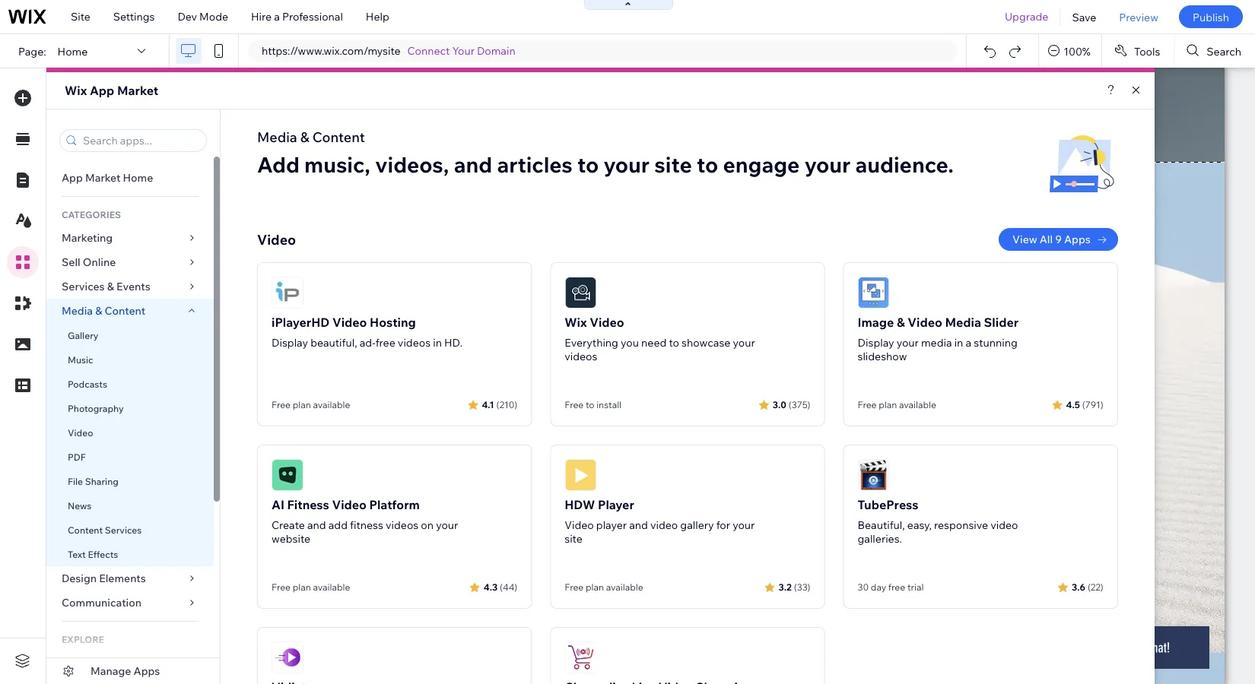 Task type: vqa. For each thing, say whether or not it's contained in the screenshot.


Task type: locate. For each thing, give the bounding box(es) containing it.
1 video from the left
[[650, 519, 678, 532]]

1 vertical spatial videos
[[565, 350, 597, 363]]

services up the text effects link
[[105, 524, 142, 536]]

media inside media & content add music, videos, and articles to your site to engage your audience.
[[257, 128, 297, 145]]

add
[[328, 519, 348, 532]]

in
[[433, 336, 442, 350], [954, 336, 963, 350]]

search
[[1207, 44, 1241, 58]]

plan
[[293, 399, 311, 411], [879, 399, 897, 411], [293, 582, 311, 593], [586, 582, 604, 593]]

showcase
[[682, 336, 730, 350]]

& left the events
[[107, 280, 114, 293]]

a inside image & video media slider display your media in a stunning slideshow
[[966, 336, 971, 350]]

free up ai fitness video platform logo on the left bottom of the page
[[272, 399, 291, 411]]

videos for wix video
[[565, 350, 597, 363]]

photography link
[[46, 396, 214, 421]]

tubepress logo image
[[858, 459, 890, 491]]

trial
[[907, 582, 924, 593]]

app market home
[[62, 171, 153, 184]]

preview button
[[1108, 0, 1170, 33]]

need
[[641, 336, 667, 350]]

media & content
[[62, 304, 145, 318]]

home
[[57, 44, 88, 58], [123, 171, 153, 184]]

1 horizontal spatial in
[[954, 336, 963, 350]]

1 horizontal spatial content
[[105, 304, 145, 318]]

0 horizontal spatial video
[[650, 519, 678, 532]]

wix up everything
[[565, 315, 587, 330]]

1 vertical spatial market
[[85, 171, 120, 184]]

available down add
[[313, 582, 350, 593]]

video
[[257, 231, 296, 248], [332, 315, 367, 330], [590, 315, 624, 330], [908, 315, 942, 330], [68, 427, 93, 438], [332, 497, 367, 513], [565, 519, 594, 532]]

apps right manage
[[134, 665, 160, 678]]

beautiful,
[[310, 336, 357, 350]]

& for image & video media slider display your media in a stunning slideshow
[[897, 315, 905, 330]]

apps right 9
[[1064, 233, 1091, 246]]

(22)
[[1088, 581, 1103, 593]]

connect
[[407, 44, 450, 57]]

wix for wix app market
[[65, 83, 87, 98]]

1 vertical spatial a
[[966, 336, 971, 350]]

1 horizontal spatial site
[[654, 151, 692, 178]]

a
[[274, 10, 280, 23], [966, 336, 971, 350]]

free right day
[[888, 582, 905, 593]]

0 horizontal spatial media
[[62, 304, 93, 318]]

0 vertical spatial a
[[274, 10, 280, 23]]

3.6 (22)
[[1072, 581, 1103, 593]]

videos inside wix video everything you need to showcase your videos
[[565, 350, 597, 363]]

free down website
[[272, 582, 291, 593]]

media up gallery
[[62, 304, 93, 318]]

website
[[272, 532, 310, 546]]

video up media
[[908, 315, 942, 330]]

https://www.wix.com/mysite connect your domain
[[262, 44, 515, 57]]

2 horizontal spatial and
[[629, 519, 648, 532]]

videos down hosting
[[398, 336, 431, 350]]

your inside hdw player video player and video gallery for your site
[[733, 519, 755, 532]]

audience.
[[855, 151, 954, 178]]

1 vertical spatial app
[[62, 171, 83, 184]]

plan down website
[[293, 582, 311, 593]]

& right image
[[897, 315, 905, 330]]

dev mode
[[178, 10, 228, 23]]

1 horizontal spatial wix
[[565, 315, 587, 330]]

& down the services & events
[[95, 304, 102, 318]]

0 horizontal spatial in
[[433, 336, 442, 350]]

0 vertical spatial apps
[[1064, 233, 1091, 246]]

0 horizontal spatial free
[[375, 336, 395, 350]]

podcasts link
[[46, 372, 214, 396]]

to right need
[[669, 336, 679, 350]]

1 horizontal spatial a
[[966, 336, 971, 350]]

categories
[[62, 209, 121, 220]]

0 vertical spatial wix
[[65, 83, 87, 98]]

& inside media & content add music, videos, and articles to your site to engage your audience.
[[300, 128, 309, 145]]

& for media & content add music, videos, and articles to your site to engage your audience.
[[300, 128, 309, 145]]

0 horizontal spatial and
[[307, 519, 326, 532]]

in inside image & video media slider display your media in a stunning slideshow
[[954, 336, 963, 350]]

on
[[421, 519, 434, 532]]

fitness
[[350, 519, 383, 532]]

free plan available for beautiful,
[[272, 399, 350, 411]]

wix inside wix video everything you need to showcase your videos
[[565, 315, 587, 330]]

1 in from the left
[[433, 336, 442, 350]]

available for display
[[313, 399, 350, 411]]

market up the categories
[[85, 171, 120, 184]]

free down hosting
[[375, 336, 395, 350]]

0 horizontal spatial app
[[62, 171, 83, 184]]

wix app market
[[65, 83, 158, 98]]

media
[[257, 128, 297, 145], [62, 304, 93, 318], [945, 315, 981, 330]]

2 display from the left
[[858, 336, 894, 350]]

1 vertical spatial wix
[[565, 315, 587, 330]]

videos down everything
[[565, 350, 597, 363]]

manage apps
[[91, 665, 160, 678]]

video down hdw
[[565, 519, 594, 532]]

market up search apps... field
[[117, 83, 158, 98]]

plan for image
[[879, 399, 897, 411]]

and
[[454, 151, 492, 178], [307, 519, 326, 532], [629, 519, 648, 532]]

home down search apps... field
[[123, 171, 153, 184]]

content down the services & events link
[[105, 304, 145, 318]]

to inside wix video everything you need to showcase your videos
[[669, 336, 679, 350]]

video inside wix video everything you need to showcase your videos
[[590, 315, 624, 330]]

available
[[313, 399, 350, 411], [899, 399, 936, 411], [313, 582, 350, 593], [606, 582, 643, 593]]

30 day free trial
[[858, 582, 924, 593]]

engage
[[723, 151, 800, 178]]

and right the player
[[629, 519, 648, 532]]

free down slideshow in the right of the page
[[858, 399, 877, 411]]

free right (44)
[[565, 582, 584, 593]]

player
[[598, 497, 634, 513]]

0 horizontal spatial wix
[[65, 83, 87, 98]]

video link
[[46, 421, 214, 445]]

1 vertical spatial free
[[888, 582, 905, 593]]

2 horizontal spatial content
[[312, 128, 365, 145]]

1 vertical spatial apps
[[134, 665, 160, 678]]

in for hosting
[[433, 336, 442, 350]]

tubepress
[[858, 497, 918, 513]]

1 horizontal spatial display
[[858, 336, 894, 350]]

free for ai
[[272, 582, 291, 593]]

free plan available for create
[[272, 582, 350, 593]]

display up slideshow in the right of the page
[[858, 336, 894, 350]]

2 in from the left
[[954, 336, 963, 350]]

0 horizontal spatial display
[[272, 336, 308, 350]]

wix down site
[[65, 83, 87, 98]]

free for iplayerhd
[[272, 399, 291, 411]]

content inside media & content add music, videos, and articles to your site to engage your audience.
[[312, 128, 365, 145]]

to left "install"
[[586, 399, 594, 411]]

1 vertical spatial home
[[123, 171, 153, 184]]

available down the player
[[606, 582, 643, 593]]

ai fitness video platform create and add fitness videos on your website
[[272, 497, 458, 546]]

video up beautiful,
[[332, 315, 367, 330]]

for
[[716, 519, 730, 532]]

3.0
[[773, 399, 786, 410]]

0 vertical spatial app
[[90, 83, 114, 98]]

install
[[596, 399, 621, 411]]

videos for ai fitness video platform
[[386, 519, 418, 532]]

content services link
[[46, 518, 214, 542]]

content for media & content
[[105, 304, 145, 318]]

free plan available down the player
[[565, 582, 643, 593]]

1 display from the left
[[272, 336, 308, 350]]

available down slideshow in the right of the page
[[899, 399, 936, 411]]

(33)
[[794, 581, 810, 593]]

view
[[1012, 233, 1037, 246]]

videos inside ai fitness video platform create and add fitness videos on your website
[[386, 519, 418, 532]]

https://www.wix.com/mysite
[[262, 44, 400, 57]]

your inside image & video media slider display your media in a stunning slideshow
[[897, 336, 919, 350]]

to
[[577, 151, 599, 178], [697, 151, 718, 178], [669, 336, 679, 350], [586, 399, 594, 411]]

media & content add music, videos, and articles to your site to engage your audience.
[[257, 128, 954, 178]]

free plan available down website
[[272, 582, 350, 593]]

communication
[[62, 596, 144, 610]]

0 horizontal spatial apps
[[134, 665, 160, 678]]

slideshow
[[858, 350, 907, 363]]

in left hd.
[[433, 336, 442, 350]]

plan down the player
[[586, 582, 604, 593]]

free for wix
[[565, 399, 584, 411]]

1 horizontal spatial video
[[991, 519, 1018, 532]]

media & content link
[[46, 299, 214, 323]]

2 vertical spatial content
[[68, 524, 103, 536]]

1 vertical spatial content
[[105, 304, 145, 318]]

and left add
[[307, 519, 326, 532]]

3.0 (375)
[[773, 399, 810, 410]]

0 horizontal spatial site
[[565, 532, 582, 546]]

video up iplayerhd video hosting logo
[[257, 231, 296, 248]]

a right hire
[[274, 10, 280, 23]]

platform
[[369, 497, 420, 513]]

upgrade
[[1005, 10, 1048, 23]]

and inside hdw player video player and video gallery for your site
[[629, 519, 648, 532]]

ad-
[[360, 336, 375, 350]]

1 horizontal spatial app
[[90, 83, 114, 98]]

music
[[68, 354, 93, 365]]

a left stunning
[[966, 336, 971, 350]]

1 horizontal spatial and
[[454, 151, 492, 178]]

wix video everything you need to showcase your videos
[[565, 315, 755, 363]]

content
[[312, 128, 365, 145], [105, 304, 145, 318], [68, 524, 103, 536]]

& inside the services & events link
[[107, 280, 114, 293]]

2 video from the left
[[991, 519, 1018, 532]]

display inside image & video media slider display your media in a stunning slideshow
[[858, 336, 894, 350]]

display down the iplayerhd
[[272, 336, 308, 350]]

responsive
[[934, 519, 988, 532]]

text effects
[[68, 549, 118, 560]]

videos inside "iplayerhd video hosting display beautiful, ad-free videos in hd."
[[398, 336, 431, 350]]

2 horizontal spatial media
[[945, 315, 981, 330]]

& inside image & video media slider display your media in a stunning slideshow
[[897, 315, 905, 330]]

apps inside button
[[134, 665, 160, 678]]

ai fitness video platform logo image
[[272, 459, 303, 491]]

1 horizontal spatial home
[[123, 171, 153, 184]]

plan down beautiful,
[[293, 399, 311, 411]]

(44)
[[500, 581, 517, 593]]

in inside "iplayerhd video hosting display beautiful, ad-free videos in hd."
[[433, 336, 442, 350]]

your inside ai fitness video platform create and add fitness videos on your website
[[436, 519, 458, 532]]

design elements
[[62, 572, 146, 585]]

available for platform
[[313, 582, 350, 593]]

gallery
[[68, 330, 98, 341]]

& up music,
[[300, 128, 309, 145]]

app up search apps... field
[[90, 83, 114, 98]]

communication link
[[46, 591, 214, 615]]

services down sell online
[[62, 280, 105, 293]]

videos down platform
[[386, 519, 418, 532]]

0 vertical spatial content
[[312, 128, 365, 145]]

site inside media & content add music, videos, and articles to your site to engage your audience.
[[654, 151, 692, 178]]

and inside ai fitness video platform create and add fitness videos on your website
[[307, 519, 326, 532]]

app
[[90, 83, 114, 98], [62, 171, 83, 184]]

available down beautiful,
[[313, 399, 350, 411]]

hdw player video player and video gallery for your site
[[565, 497, 755, 546]]

and inside media & content add music, videos, and articles to your site to engage your audience.
[[454, 151, 492, 178]]

home down site
[[57, 44, 88, 58]]

available for media
[[899, 399, 936, 411]]

and right videos,
[[454, 151, 492, 178]]

4.5
[[1066, 399, 1080, 410]]

& inside media & content link
[[95, 304, 102, 318]]

2 vertical spatial videos
[[386, 519, 418, 532]]

1 horizontal spatial free
[[888, 582, 905, 593]]

plan down slideshow in the right of the page
[[879, 399, 897, 411]]

day
[[871, 582, 886, 593]]

in right media
[[954, 336, 963, 350]]

video right responsive
[[991, 519, 1018, 532]]

video up add
[[332, 497, 367, 513]]

media up add
[[257, 128, 297, 145]]

0 vertical spatial free
[[375, 336, 395, 350]]

tools
[[1134, 44, 1160, 58]]

image & video media slider logo image
[[858, 277, 890, 309]]

free plan available down beautiful,
[[272, 399, 350, 411]]

app up the categories
[[62, 171, 83, 184]]

vidjet logo image
[[272, 642, 303, 674]]

0 vertical spatial site
[[654, 151, 692, 178]]

1 horizontal spatial media
[[257, 128, 297, 145]]

content down 'news' on the left bottom of page
[[68, 524, 103, 536]]

content up music,
[[312, 128, 365, 145]]

channelize live video shopping logo image
[[565, 642, 597, 674]]

search button
[[1175, 34, 1255, 68]]

free left "install"
[[565, 399, 584, 411]]

video up everything
[[590, 315, 624, 330]]

1 vertical spatial site
[[565, 532, 582, 546]]

news link
[[46, 494, 214, 518]]

video left gallery
[[650, 519, 678, 532]]

0 vertical spatial videos
[[398, 336, 431, 350]]

team
[[62, 656, 89, 670]]

iplayerhd
[[272, 315, 330, 330]]

free plan available
[[272, 399, 350, 411], [858, 399, 936, 411], [272, 582, 350, 593], [565, 582, 643, 593]]

free plan available down slideshow in the right of the page
[[858, 399, 936, 411]]

media up media
[[945, 315, 981, 330]]

0 horizontal spatial home
[[57, 44, 88, 58]]

professional
[[282, 10, 343, 23]]

free plan available for and
[[565, 582, 643, 593]]

1 vertical spatial services
[[105, 524, 142, 536]]



Task type: describe. For each thing, give the bounding box(es) containing it.
& for services & events
[[107, 280, 114, 293]]

gallery
[[680, 519, 714, 532]]

music,
[[304, 151, 370, 178]]

video inside "iplayerhd video hosting display beautiful, ad-free videos in hd."
[[332, 315, 367, 330]]

0 vertical spatial market
[[117, 83, 158, 98]]

iplayerhd video hosting display beautiful, ad-free videos in hd.
[[272, 315, 463, 350]]

view all 9 apps
[[1012, 233, 1091, 246]]

free for hdw
[[565, 582, 584, 593]]

4.3 (44)
[[484, 581, 517, 593]]

0 horizontal spatial a
[[274, 10, 280, 23]]

iplayerhd video hosting logo image
[[272, 277, 303, 309]]

mode
[[199, 10, 228, 23]]

media for media & content
[[62, 304, 93, 318]]

hosting
[[370, 315, 416, 330]]

1 horizontal spatial apps
[[1064, 233, 1091, 246]]

hd.
[[444, 336, 463, 350]]

effects
[[88, 549, 118, 560]]

to left engage
[[697, 151, 718, 178]]

media inside image & video media slider display your media in a stunning slideshow
[[945, 315, 981, 330]]

image & video media slider display your media in a stunning slideshow
[[858, 315, 1019, 363]]

4.5 (791)
[[1066, 399, 1103, 410]]

publish
[[1193, 10, 1229, 23]]

media for media & content add music, videos, and articles to your site to engage your audience.
[[257, 128, 297, 145]]

30
[[858, 582, 869, 593]]

4.1
[[482, 399, 494, 410]]

sell
[[62, 256, 80, 269]]

display inside "iplayerhd video hosting display beautiful, ad-free videos in hd."
[[272, 336, 308, 350]]

9
[[1055, 233, 1062, 246]]

free for image
[[858, 399, 877, 411]]

online
[[83, 256, 116, 269]]

events
[[116, 280, 150, 293]]

file
[[68, 476, 83, 487]]

everything
[[565, 336, 618, 350]]

tools button
[[1102, 34, 1174, 68]]

plan for ai
[[293, 582, 311, 593]]

manage
[[91, 665, 131, 678]]

100% button
[[1039, 34, 1101, 68]]

video inside hdw player video player and video gallery for your site
[[650, 519, 678, 532]]

image
[[858, 315, 894, 330]]

video inside hdw player video player and video gallery for your site
[[565, 519, 594, 532]]

free plan available for slider
[[858, 399, 936, 411]]

beautiful,
[[858, 519, 905, 532]]

music link
[[46, 348, 214, 372]]

Search apps... field
[[78, 130, 202, 151]]

domain
[[477, 44, 515, 57]]

easy,
[[907, 519, 932, 532]]

3.6
[[1072, 581, 1085, 593]]

free to install
[[565, 399, 621, 411]]

& for media & content
[[95, 304, 102, 318]]

free inside "iplayerhd video hosting display beautiful, ad-free videos in hd."
[[375, 336, 395, 350]]

fitness
[[287, 497, 329, 513]]

video up pdf on the left bottom
[[68, 427, 93, 438]]

plan for hdw
[[586, 582, 604, 593]]

available for player
[[606, 582, 643, 593]]

elements
[[99, 572, 146, 585]]

slider
[[984, 315, 1019, 330]]

view all 9 apps link
[[999, 228, 1118, 251]]

add
[[257, 151, 300, 178]]

site
[[71, 10, 90, 23]]

all
[[1040, 233, 1053, 246]]

podcasts
[[68, 378, 107, 390]]

services & events
[[62, 280, 150, 293]]

videos,
[[375, 151, 449, 178]]

in for video
[[954, 336, 963, 350]]

file sharing
[[68, 476, 119, 487]]

sell online link
[[46, 250, 214, 275]]

player
[[596, 519, 627, 532]]

hire
[[251, 10, 272, 23]]

create
[[272, 519, 305, 532]]

content for media & content add music, videos, and articles to your site to engage your audience.
[[312, 128, 365, 145]]

design elements link
[[46, 567, 214, 591]]

app market home link
[[46, 166, 214, 190]]

content services
[[68, 524, 142, 536]]

gallery link
[[46, 323, 214, 348]]

dev
[[178, 10, 197, 23]]

services & events link
[[46, 275, 214, 299]]

tubepress beautiful, easy, responsive video galleries.
[[858, 497, 1018, 546]]

wix video logo image
[[565, 277, 597, 309]]

wix for wix video everything you need to showcase your videos
[[565, 315, 587, 330]]

picks
[[91, 656, 118, 670]]

hire a professional
[[251, 10, 343, 23]]

(791)
[[1082, 399, 1103, 410]]

marketing
[[62, 231, 113, 245]]

ai
[[272, 497, 284, 513]]

0 horizontal spatial content
[[68, 524, 103, 536]]

pdf
[[68, 451, 86, 463]]

text
[[68, 549, 86, 560]]

plan for iplayerhd
[[293, 399, 311, 411]]

pdf link
[[46, 445, 214, 469]]

your inside wix video everything you need to showcase your videos
[[733, 336, 755, 350]]

galleries.
[[858, 532, 902, 546]]

sharing
[[85, 476, 119, 487]]

3.2 (33)
[[779, 581, 810, 593]]

4.3
[[484, 581, 498, 593]]

video inside image & video media slider display your media in a stunning slideshow
[[908, 315, 942, 330]]

to right articles
[[577, 151, 599, 178]]

site inside hdw player video player and video gallery for your site
[[565, 532, 582, 546]]

(210)
[[496, 399, 517, 410]]

video inside ai fitness video platform create and add fitness videos on your website
[[332, 497, 367, 513]]

0 vertical spatial services
[[62, 280, 105, 293]]

settings
[[113, 10, 155, 23]]

hdw player logo image
[[565, 459, 597, 491]]

marketing link
[[46, 226, 214, 250]]

0 vertical spatial home
[[57, 44, 88, 58]]

media
[[921, 336, 952, 350]]

video inside tubepress beautiful, easy, responsive video galleries.
[[991, 519, 1018, 532]]

manage apps button
[[46, 659, 220, 685]]

you
[[621, 336, 639, 350]]

articles
[[497, 151, 573, 178]]



